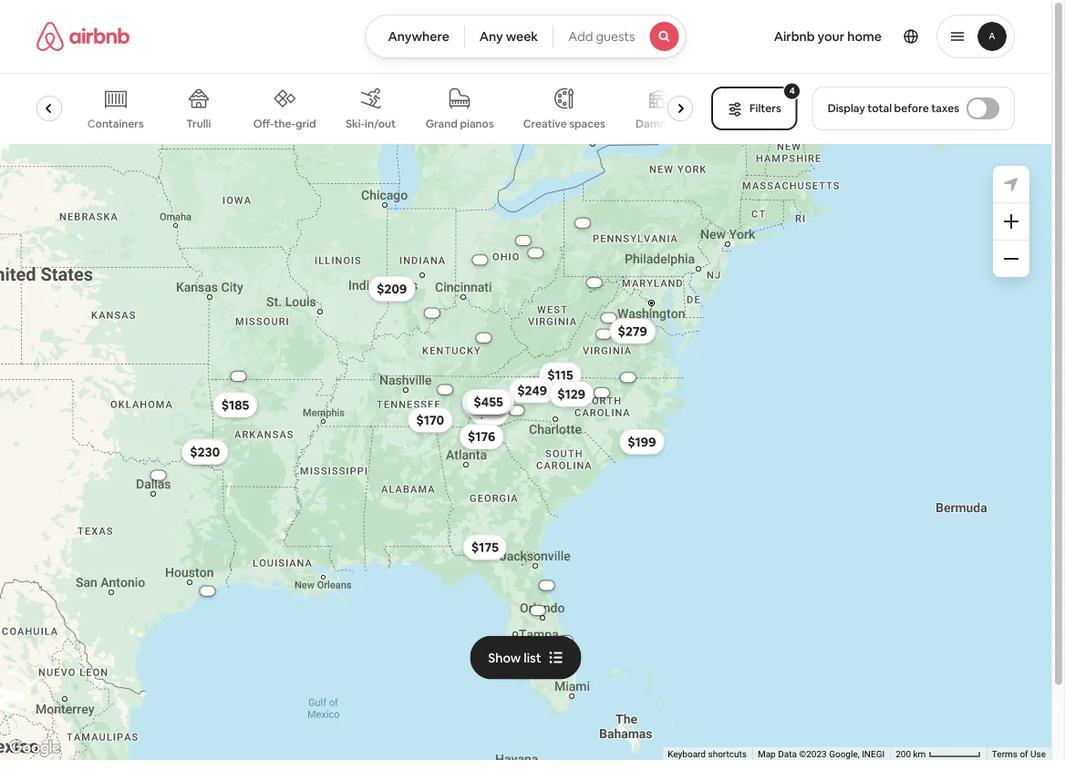 Task type: describe. For each thing, give the bounding box(es) containing it.
spaces
[[570, 117, 606, 131]]

$455 button
[[465, 389, 512, 415]]

of
[[1020, 749, 1028, 760]]

profile element
[[708, 0, 1015, 73]]

$170 button
[[408, 407, 453, 433]]

$230
[[190, 444, 220, 461]]

200 km button
[[890, 748, 987, 761]]

display
[[828, 101, 865, 115]]

towers
[[15, 117, 52, 131]]

add guests
[[568, 28, 635, 45]]

$225
[[475, 394, 504, 410]]

add
[[568, 28, 593, 45]]

your
[[818, 28, 845, 45]]

$385 button
[[462, 389, 508, 415]]

$209
[[377, 281, 407, 297]]

any week button
[[464, 15, 554, 58]]

google,
[[829, 749, 860, 760]]

©2023
[[799, 749, 827, 760]]

home
[[847, 28, 882, 45]]

terms of use link
[[992, 749, 1046, 760]]

$235 button
[[469, 389, 514, 414]]

$173
[[191, 443, 218, 459]]

grand
[[426, 117, 458, 131]]

$235
[[477, 393, 506, 410]]

display total before taxes button
[[812, 87, 1015, 130]]

$115 button
[[539, 362, 582, 388]]

display total before taxes
[[828, 101, 959, 115]]

before
[[894, 101, 929, 115]]

google image
[[5, 737, 65, 761]]

$175
[[471, 540, 499, 556]]

airbnb your home
[[774, 28, 882, 45]]

total
[[868, 101, 892, 115]]

$129 button
[[549, 382, 594, 407]]

filters
[[750, 101, 781, 115]]

inegi
[[862, 749, 885, 760]]

airbnb
[[774, 28, 815, 45]]

$98 button
[[470, 400, 509, 426]]

$199 button
[[619, 429, 665, 455]]

$159
[[472, 394, 500, 410]]

pianos
[[461, 117, 495, 131]]

add guests button
[[553, 15, 686, 58]]

$455
[[474, 394, 503, 410]]

ski-in/out
[[346, 117, 396, 131]]

none search field containing anywhere
[[365, 15, 686, 58]]

map
[[758, 749, 776, 760]]

$279
[[618, 323, 647, 340]]

any week
[[480, 28, 538, 45]]

use
[[1031, 749, 1046, 760]]

$176
[[468, 429, 495, 445]]

$170
[[416, 412, 444, 428]]

guests
[[596, 28, 635, 45]]

$115
[[547, 367, 573, 383]]

airbnb your home link
[[763, 17, 893, 56]]

containers
[[88, 117, 144, 131]]

$255 button
[[466, 389, 512, 415]]

$385
[[470, 394, 500, 410]]

the-
[[274, 117, 296, 131]]

$230 button
[[182, 440, 228, 465]]



Task type: vqa. For each thing, say whether or not it's contained in the screenshot.
Add
yes



Task type: locate. For each thing, give the bounding box(es) containing it.
200
[[896, 749, 911, 760]]

$159 button
[[463, 389, 508, 415]]

google map
showing 79 stays. region
[[0, 144, 1052, 761]]

shortcuts
[[708, 749, 747, 760]]

trulli
[[187, 117, 211, 131]]

filters button
[[711, 87, 798, 130]]

$175 button
[[463, 535, 507, 560]]

200 km
[[896, 749, 928, 760]]

$293 button
[[462, 392, 508, 418]]

None search field
[[365, 15, 686, 58]]

anywhere
[[388, 28, 449, 45]]

$98
[[478, 405, 501, 421]]

$173 button
[[183, 439, 227, 464]]

data
[[778, 749, 797, 760]]

$176 button
[[460, 424, 504, 450]]

any
[[480, 28, 503, 45]]

terms
[[992, 749, 1018, 760]]

$249
[[517, 382, 547, 399]]

show
[[488, 650, 521, 666]]

in/out
[[365, 117, 396, 131]]

$225 button
[[466, 389, 512, 415]]

ski-
[[346, 117, 365, 131]]

taxes
[[931, 101, 959, 115]]

$129 $455
[[474, 386, 586, 410]]

zoom in image
[[1004, 214, 1019, 229]]

list
[[524, 650, 541, 666]]

keyboard shortcuts button
[[668, 748, 747, 761]]

$279 button
[[610, 319, 656, 344]]

creative spaces
[[524, 117, 606, 131]]

$255
[[474, 394, 504, 410]]

week
[[506, 28, 538, 45]]

$249 button
[[509, 378, 556, 403]]

$209 button
[[369, 276, 415, 302]]

$199
[[628, 434, 656, 450]]

off-the-grid
[[254, 117, 317, 131]]

km
[[913, 749, 926, 760]]

dammusi
[[636, 117, 685, 131]]

group
[[8, 73, 701, 144]]

map data ©2023 google, inegi
[[758, 749, 885, 760]]

group containing off-the-grid
[[8, 73, 701, 144]]

show list button
[[470, 636, 582, 680]]

creative
[[524, 117, 567, 131]]

keyboard shortcuts
[[668, 749, 747, 760]]

show list
[[488, 650, 541, 666]]

keyboard
[[668, 749, 706, 760]]

anywhere button
[[365, 15, 465, 58]]

$129
[[558, 386, 586, 403]]

terms of use
[[992, 749, 1046, 760]]

$185
[[221, 397, 249, 413]]

off-
[[254, 117, 274, 131]]

$293
[[470, 397, 500, 413]]

$185 button
[[213, 392, 258, 418]]

zoom out image
[[1004, 252, 1019, 266]]

grid
[[296, 117, 317, 131]]

grand pianos
[[426, 117, 495, 131]]



